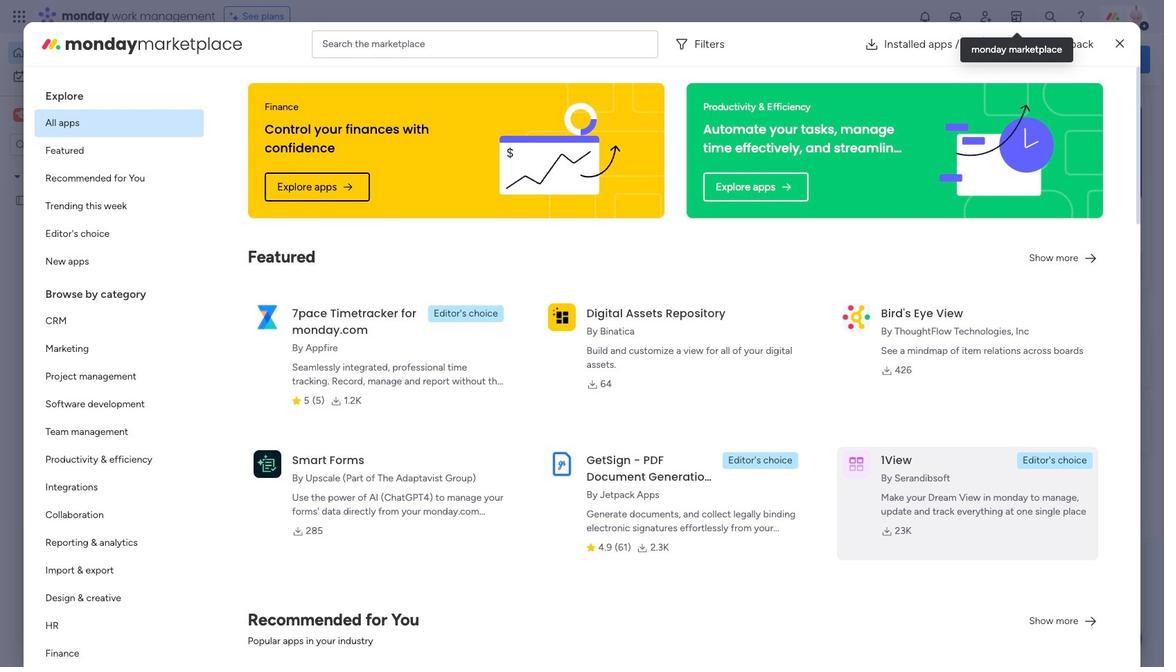 Task type: describe. For each thing, give the bounding box(es) containing it.
help center element
[[943, 398, 1151, 453]]

update feed image
[[949, 10, 963, 24]]

component image
[[280, 439, 292, 451]]

quick search results list box
[[214, 130, 909, 313]]

invite members image
[[979, 10, 993, 24]]

v2 bolt switch image
[[1062, 52, 1070, 67]]

workspace selection element
[[13, 107, 49, 123]]

help image
[[1074, 10, 1088, 24]]

see plans image
[[230, 9, 242, 24]]

0 vertical spatial monday marketplace image
[[1010, 10, 1024, 24]]

0 element
[[354, 330, 371, 347]]

ruby anderson image
[[1126, 6, 1148, 28]]

dapulse x slim image
[[1116, 36, 1125, 52]]

Search in workspace field
[[29, 137, 116, 153]]



Task type: locate. For each thing, give the bounding box(es) containing it.
1 heading from the top
[[34, 78, 203, 110]]

workspace image
[[13, 107, 27, 123], [15, 107, 25, 123]]

caret down image
[[15, 172, 20, 181]]

2 heading from the top
[[34, 276, 203, 308]]

0 vertical spatial heading
[[34, 78, 203, 110]]

v2 user feedback image
[[954, 51, 964, 67]]

notifications image
[[918, 10, 932, 24]]

workspace image
[[237, 418, 270, 452]]

1 horizontal spatial monday marketplace image
[[1010, 10, 1024, 24]]

heading
[[34, 78, 203, 110], [34, 276, 203, 308]]

0 horizontal spatial banner logo image
[[468, 83, 648, 218]]

public board image
[[15, 193, 28, 207]]

templates image image
[[955, 105, 1138, 200]]

2 banner logo image from the left
[[907, 83, 1087, 218]]

option
[[8, 42, 168, 64], [8, 65, 168, 87], [34, 110, 203, 137], [34, 137, 203, 165], [0, 164, 177, 167], [34, 165, 203, 193], [34, 193, 203, 220], [34, 220, 203, 248], [34, 248, 203, 276], [34, 308, 203, 335], [34, 335, 203, 363], [34, 363, 203, 391], [34, 391, 203, 419], [34, 419, 203, 446], [34, 446, 203, 474], [34, 474, 203, 502], [34, 502, 203, 530], [34, 530, 203, 557], [34, 557, 203, 585], [34, 585, 203, 613], [34, 613, 203, 640], [34, 640, 203, 667]]

1 vertical spatial monday marketplace image
[[40, 33, 62, 55]]

search everything image
[[1044, 10, 1058, 24]]

1 workspace image from the left
[[13, 107, 27, 123]]

list box
[[34, 78, 203, 667], [0, 162, 177, 399]]

1 vertical spatial heading
[[34, 276, 203, 308]]

public board image
[[232, 253, 247, 268]]

select product image
[[12, 10, 26, 24]]

0 horizontal spatial monday marketplace image
[[40, 33, 62, 55]]

banner logo image
[[468, 83, 648, 218], [907, 83, 1087, 218]]

app logo image
[[253, 303, 281, 331], [548, 303, 576, 331], [843, 303, 870, 331], [253, 450, 281, 478], [548, 450, 576, 478], [843, 450, 870, 478]]

1 banner logo image from the left
[[468, 83, 648, 218]]

1 horizontal spatial banner logo image
[[907, 83, 1087, 218]]

2 workspace image from the left
[[15, 107, 25, 123]]

monday marketplace image
[[1010, 10, 1024, 24], [40, 33, 62, 55]]

getting started element
[[943, 331, 1151, 386]]



Task type: vqa. For each thing, say whether or not it's contained in the screenshot.
Public board image within Quick search results LIST BOX
yes



